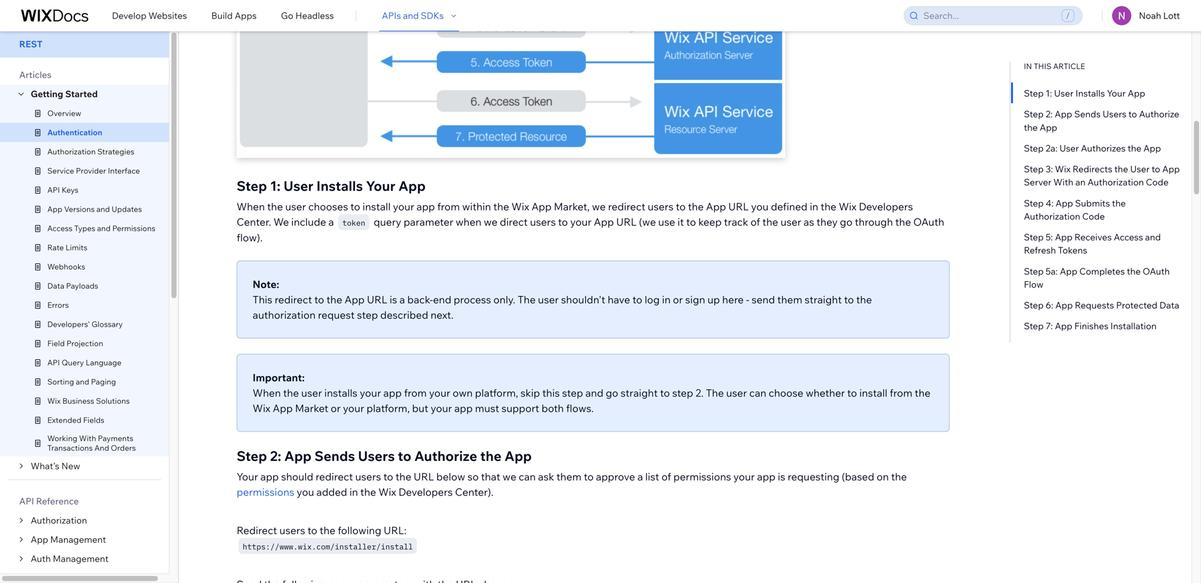 Task type: describe. For each thing, give the bounding box(es) containing it.
request
[[318, 309, 355, 322]]

access inside step 5: app receives access and refresh tokens
[[1114, 232, 1144, 243]]

them inside note: this redirect to the app url is a back-end process only. the user shouldn't have to log in or sign up here - send them straight to the authorization request step described next.
[[778, 293, 803, 306]]

defined
[[771, 200, 808, 213]]

app inside note: this redirect to the app url is a back-end process only. the user shouldn't have to log in or sign up here - send them straight to the authorization request step described next.
[[345, 293, 365, 306]]

articles
[[19, 69, 52, 80]]

article
[[1054, 61, 1086, 71]]

step 4: app submits the authorization code link
[[1025, 196, 1127, 222]]

glossary
[[92, 320, 123, 329]]

build apps link
[[211, 2, 257, 29]]

wix up direct
[[512, 200, 530, 213]]

article image for sorting and paging
[[32, 376, 44, 388]]

article image for errors
[[32, 299, 44, 311]]

sorting
[[47, 377, 74, 387]]

authorization down reference
[[31, 515, 87, 526]]

step for the "step 1: user installs your app" link
[[1025, 88, 1044, 99]]

user inside 'when the user chooses to install your app from within the wix app market, we redirect users to the app url you defined in the wix developers center. we include a'
[[285, 200, 306, 213]]

1 horizontal spatial permissions
[[674, 471, 732, 483]]

extended fields
[[47, 416, 104, 425]]

6:
[[1046, 300, 1054, 311]]

user up chooses
[[284, 178, 314, 195]]

authorization down authentication
[[47, 147, 96, 156]]

wix inside your app should redirect users to the url below so that we can ask them to approve a list of permissions your app is requesting (based on the permissions you added in the wix developers center).
[[379, 486, 396, 499]]

app inside important: when the user installs your app from your own platform, skip this step and go straight to step 2.     the user can choose whether to install from the wix app market or your platform, but your app must support both flows.
[[273, 402, 293, 415]]

management for app management
[[50, 534, 106, 546]]

send
[[752, 293, 775, 306]]

support
[[502, 402, 540, 415]]

sidebar element
[[0, 31, 179, 584]]

of inside query parameter when we direct users to your app url (we use it to keep track of the user as they go through the oauth flow).
[[751, 216, 761, 228]]

access types and permissions
[[47, 224, 156, 233]]

access types and permissions link
[[0, 219, 179, 238]]

field
[[47, 339, 65, 348]]

sends inside step 2: app sends users to authorize the app
[[1075, 109, 1101, 120]]

we inside 'when the user chooses to install your app from within the wix app market, we redirect users to the app url you defined in the wix developers center. we include a'
[[592, 200, 606, 213]]

noah lott image
[[1113, 6, 1132, 25]]

redirect inside your app should redirect users to the url below so that we can ask them to approve a list of permissions your app is requesting (based on the permissions you added in the wix developers center).
[[316, 471, 353, 483]]

in this article
[[1025, 61, 1086, 71]]

and inside button
[[403, 10, 419, 21]]

sign
[[686, 293, 706, 306]]

that
[[481, 471, 501, 483]]

app inside 'when the user chooses to install your app from within the wix app market, we redirect users to the app url you defined in the wix developers center. we include a'
[[417, 200, 435, 213]]

authorization inside step 3: wix redirects the user to app server with an authorization code
[[1088, 177, 1145, 188]]

authentication
[[47, 128, 102, 137]]

choose
[[769, 387, 804, 400]]

and
[[94, 443, 109, 453]]

straight inside important: when the user installs your app from your own platform, skip this step and go straight to step 2.     the user can choose whether to install from the wix app market or your platform, but your app must support both flows.
[[621, 387, 658, 400]]

market,
[[554, 200, 590, 213]]

user down article
[[1055, 88, 1074, 99]]

completes
[[1080, 266, 1126, 277]]

protected
[[1117, 300, 1158, 311]]

user right 2. at the bottom of page
[[727, 387, 747, 400]]

as
[[804, 216, 815, 228]]

developers'
[[47, 320, 90, 329]]

app inside query parameter when we direct users to your app url (we use it to keep track of the user as they go through the oauth flow).
[[594, 216, 614, 228]]

sorting and paging
[[47, 377, 116, 387]]

developers' glossary link
[[0, 315, 179, 334]]

headless
[[296, 10, 334, 21]]

0 vertical spatial platform,
[[475, 387, 519, 400]]

your inside 'when the user chooses to install your app from within the wix app market, we redirect users to the app url you defined in the wix developers center. we include a'
[[393, 200, 415, 213]]

and up access types and permissions
[[96, 204, 110, 214]]

from inside 'when the user chooses to install your app from within the wix app market, we redirect users to the app url you defined in the wix developers center. we include a'
[[438, 200, 460, 213]]

develop websites button
[[112, 2, 187, 29]]

payloads
[[66, 281, 98, 291]]

article image for api query language
[[32, 357, 44, 369]]

getting started
[[31, 88, 98, 100]]

2a:
[[1046, 143, 1058, 154]]

your inside your app should redirect users to the url below so that we can ask them to approve a list of permissions your app is requesting (based on the permissions you added in the wix developers center).
[[237, 471, 258, 483]]

but
[[412, 402, 429, 415]]

0 horizontal spatial users
[[358, 448, 395, 465]]

step 7: app finishes installation
[[1025, 321, 1157, 332]]

should
[[281, 471, 313, 483]]

center.
[[237, 216, 271, 228]]

url inside 'when the user chooses to install your app from within the wix app market, we redirect users to the app url you defined in the wix developers center. we include a'
[[729, 200, 749, 213]]

api query language link
[[0, 353, 179, 372]]

step 5: app receives access and refresh tokens
[[1025, 232, 1162, 256]]

a inside note: this redirect to the app url is a back-end process only. the user shouldn't have to log in or sign up here - send them straight to the authorization request step described next.
[[400, 293, 405, 306]]

user inside note: this redirect to the app url is a back-end process only. the user shouldn't have to log in or sign up here - send them straight to the authorization request step described next.
[[538, 293, 559, 306]]

when
[[456, 216, 482, 228]]

0 horizontal spatial from
[[404, 387, 427, 400]]

/
[[1067, 10, 1071, 21]]

chooses
[[309, 200, 348, 213]]

1 vertical spatial authorize
[[415, 448, 478, 465]]

versions
[[64, 204, 95, 214]]

your inside query parameter when we direct users to your app url (we use it to keep track of the user as they go through the oauth flow).
[[571, 216, 592, 228]]

article image for authorization strategies
[[32, 146, 44, 157]]

1 vertical spatial sends
[[315, 448, 355, 465]]

app right installs
[[384, 387, 402, 400]]

or inside note: this redirect to the app url is a back-end process only. the user shouldn't have to log in or sign up here - send them straight to the authorization request step described next.
[[673, 293, 683, 306]]

article image for access types and permissions
[[32, 223, 44, 234]]

0 horizontal spatial platform,
[[367, 402, 410, 415]]

2 horizontal spatial from
[[890, 387, 913, 400]]

skip
[[521, 387, 540, 400]]

user up "market"
[[301, 387, 322, 400]]

only.
[[494, 293, 516, 306]]

with inside working with payments transactions and orders
[[79, 434, 96, 443]]

to inside 'redirect users to the following url: https://www.wix.com/installer/install'
[[308, 524, 318, 537]]

1 horizontal spatial data
[[1160, 300, 1180, 311]]

step for step 2a: user authorizes the app link
[[1025, 143, 1044, 154]]

users inside 'when the user chooses to install your app from within the wix app market, we redirect users to the app url you defined in the wix developers center. we include a'
[[648, 200, 674, 213]]

in inside your app should redirect users to the url below so that we can ask them to approve a list of permissions your app is requesting (based on the permissions you added in the wix developers center).
[[350, 486, 358, 499]]

code inside step 4: app submits the authorization code
[[1083, 211, 1106, 222]]

url inside query parameter when we direct users to your app url (we use it to keep track of the user as they go through the oauth flow).
[[617, 216, 637, 228]]

users inside your app should redirect users to the url below so that we can ask them to approve a list of permissions your app is requesting (based on the permissions you added in the wix developers center).
[[356, 471, 381, 483]]

straight inside note: this redirect to the app url is a back-end process only. the user shouldn't have to log in or sign up here - send them straight to the authorization request step described next.
[[805, 293, 842, 306]]

0 vertical spatial step 2: app sends users to authorize the app
[[1025, 109, 1180, 133]]

with inside step 3: wix redirects the user to app server with an authorization code
[[1054, 177, 1074, 188]]

api for api keys
[[47, 185, 60, 195]]

use
[[659, 216, 676, 228]]

we
[[274, 216, 289, 228]]

rate
[[47, 243, 64, 252]]

must
[[475, 402, 499, 415]]

the inside important: when the user installs your app from your own platform, skip this step and go straight to step 2.     the user can choose whether to install from the wix app market or your platform, but your app must support both flows.
[[706, 387, 724, 400]]

the inside step 4: app submits the authorization code
[[1113, 198, 1127, 209]]

0 vertical spatial installs
[[1076, 88, 1106, 99]]

flows.
[[566, 402, 594, 415]]

requests
[[1076, 300, 1115, 311]]

step 2: app sends users to authorize the app link
[[1025, 107, 1180, 133]]

step for step 2: app sends users to authorize the app link
[[1025, 109, 1044, 120]]

step 6: app requests protected data
[[1025, 300, 1180, 311]]

0 horizontal spatial permissions
[[237, 486, 295, 499]]

and inside important: when the user installs your app from your own platform, skip this step and go straight to step 2.     the user can choose whether to install from the wix app market or your platform, but your app must support both flows.
[[586, 387, 604, 400]]

an
[[1076, 177, 1086, 188]]

article image for field projection
[[32, 338, 44, 349]]

what's new
[[31, 461, 80, 472]]

limits
[[66, 243, 87, 252]]

flow
[[1025, 279, 1044, 290]]

1 vertical spatial your
[[366, 178, 396, 195]]

develop websites link
[[112, 2, 187, 29]]

authorization inside step 4: app submits the authorization code
[[1025, 211, 1081, 222]]

on
[[877, 471, 889, 483]]

apis and sdks
[[382, 10, 444, 21]]

rate limits link
[[0, 238, 179, 257]]

this
[[543, 387, 560, 400]]

app versions and updates link
[[0, 200, 179, 219]]

7:
[[1046, 321, 1054, 332]]

to inside step 2: app sends users to authorize the app
[[1129, 109, 1138, 120]]

end
[[433, 293, 452, 306]]

errors link
[[0, 296, 179, 315]]

keep
[[699, 216, 722, 228]]

new
[[61, 461, 80, 472]]

app inside step 5: app receives access and refresh tokens
[[1056, 232, 1073, 243]]

reference
[[36, 496, 79, 507]]

app down "own"
[[455, 402, 473, 415]]

server
[[1025, 177, 1052, 188]]

step 2a: user authorizes the app
[[1025, 143, 1162, 154]]

developers inside your app should redirect users to the url below so that we can ask them to approve a list of permissions your app is requesting (based on the permissions you added in the wix developers center).
[[399, 486, 453, 499]]

your app should redirect users to the url below so that we can ask them to approve a list of permissions your app is requesting (based on the permissions you added in the wix developers center).
[[237, 471, 908, 499]]

you inside your app should redirect users to the url below so that we can ask them to approve a list of permissions your app is requesting (based on the permissions you added in the wix developers center).
[[297, 486, 314, 499]]

step 3: wix redirects the user to app server with an authorization code link
[[1025, 162, 1181, 188]]

2 horizontal spatial your
[[1108, 88, 1126, 99]]

app inside step 3: wix redirects the user to app server with an authorization code
[[1163, 164, 1181, 175]]

step for step 7: app finishes installation link
[[1025, 321, 1044, 332]]

or inside important: when the user installs your app from your own platform, skip this step and go straight to step 2.     the user can choose whether to install from the wix app market or your platform, but your app must support both flows.
[[331, 402, 341, 415]]

in
[[1025, 61, 1033, 71]]

article image for authentication
[[32, 127, 44, 138]]

payments
[[98, 434, 133, 443]]

list
[[646, 471, 660, 483]]

user inside query parameter when we direct users to your app url (we use it to keep track of the user as they go through the oauth flow).
[[781, 216, 802, 228]]

orders
[[111, 443, 136, 453]]

article image for service provider interface
[[32, 165, 44, 177]]

wix inside sidebar element
[[47, 396, 61, 406]]

article image for data payloads
[[32, 280, 44, 292]]

user inside step 3: wix redirects the user to app server with an authorization code
[[1131, 164, 1150, 175]]

oauth inside query parameter when we direct users to your app url (we use it to keep track of the user as they go through the oauth flow).
[[914, 216, 945, 228]]

step for step 5a: app completes the oauth flow link
[[1025, 266, 1044, 277]]

direct
[[500, 216, 528, 228]]

receives
[[1075, 232, 1112, 243]]

can inside your app should redirect users to the url below so that we can ask them to approve a list of permissions your app is requesting (based on the permissions you added in the wix developers center).
[[519, 471, 536, 483]]

wix inside step 3: wix redirects the user to app server with an authorization code
[[1056, 164, 1071, 175]]

and inside step 5: app receives access and refresh tokens
[[1146, 232, 1162, 243]]

a inside 'when the user chooses to install your app from within the wix app market, we redirect users to the app url you defined in the wix developers center. we include a'
[[329, 216, 334, 228]]

ask
[[538, 471, 555, 483]]

access inside menu bar
[[47, 224, 72, 233]]

permissions link
[[237, 485, 295, 500]]

users inside query parameter when we direct users to your app url (we use it to keep track of the user as they go through the oauth flow).
[[530, 216, 556, 228]]

develop
[[112, 10, 147, 21]]

them inside your app should redirect users to the url below so that we can ask them to approve a list of permissions your app is requesting (based on the permissions you added in the wix developers center).
[[557, 471, 582, 483]]

article image for webhooks
[[32, 261, 44, 273]]

refresh
[[1025, 245, 1057, 256]]

oauth inside step 5a: app completes the oauth flow
[[1143, 266, 1171, 277]]

and down 'api query language'
[[76, 377, 89, 387]]

rest
[[19, 38, 43, 50]]

data inside sidebar element
[[47, 281, 64, 291]]

go inside important: when the user installs your app from your own platform, skip this step and go straight to step 2.     the user can choose whether to install from the wix app market or your platform, but your app must support both flows.
[[606, 387, 619, 400]]

when the user chooses to install your app from within the wix app market, we redirect users to the app url you defined in the wix developers center. we include a
[[237, 200, 914, 228]]

of inside your app should redirect users to the url below so that we can ask them to approve a list of permissions your app is requesting (based on the permissions you added in the wix developers center).
[[662, 471, 672, 483]]

submits
[[1076, 198, 1111, 209]]

process
[[454, 293, 491, 306]]

webhooks
[[47, 262, 85, 272]]

redirect inside 'when the user chooses to install your app from within the wix app market, we redirect users to the app url you defined in the wix developers center. we include a'
[[608, 200, 646, 213]]

to inside step 3: wix redirects the user to app server with an authorization code
[[1152, 164, 1161, 175]]



Task type: vqa. For each thing, say whether or not it's contained in the screenshot.
Tokens
yes



Task type: locate. For each thing, give the bounding box(es) containing it.
overview link
[[0, 104, 179, 123]]

straight left 2. at the bottom of page
[[621, 387, 658, 400]]

article image inside developers' glossary link
[[32, 319, 44, 330]]

data up errors
[[47, 281, 64, 291]]

1 vertical spatial the
[[706, 387, 724, 400]]

1 horizontal spatial step 1: user installs your app
[[1025, 88, 1146, 99]]

0 vertical spatial redirect
[[608, 200, 646, 213]]

0 vertical spatial is
[[390, 293, 397, 306]]

1 vertical spatial developers
[[399, 486, 453, 499]]

1:
[[1046, 88, 1053, 99], [270, 178, 281, 195]]

app inside step 4: app submits the authorization code
[[1056, 198, 1074, 209]]

1 vertical spatial 2:
[[270, 448, 281, 465]]

here
[[723, 293, 744, 306]]

install up the query
[[363, 200, 391, 213]]

1 horizontal spatial users
[[1103, 109, 1127, 120]]

step 7: app finishes installation link
[[1025, 319, 1157, 332]]

a up described
[[400, 293, 405, 306]]

3 article image from the top
[[32, 242, 44, 253]]

installs up chooses
[[317, 178, 363, 195]]

you
[[752, 200, 769, 213], [297, 486, 314, 499]]

in right added
[[350, 486, 358, 499]]

url:
[[384, 524, 407, 537]]

0 horizontal spatial code
[[1083, 211, 1106, 222]]

center).
[[455, 486, 494, 499]]

2 horizontal spatial a
[[638, 471, 643, 483]]

management down app management
[[53, 554, 109, 565]]

article image inside wix business solutions link
[[32, 395, 44, 407]]

2 vertical spatial your
[[237, 471, 258, 483]]

redirect inside note: this redirect to the app url is a back-end process only. the user shouldn't have to log in or sign up here - send them straight to the authorization request step described next.
[[275, 293, 312, 306]]

authorize
[[1140, 109, 1180, 120], [415, 448, 478, 465]]

3 article image from the top
[[32, 165, 44, 177]]

in right log
[[662, 293, 671, 306]]

and right "types"
[[97, 224, 111, 233]]

can left ask
[[519, 471, 536, 483]]

url left below
[[414, 471, 434, 483]]

oauth up "protected"
[[1143, 266, 1171, 277]]

2 horizontal spatial in
[[810, 200, 819, 213]]

0 horizontal spatial 1:
[[270, 178, 281, 195]]

working with payments transactions and orders
[[47, 434, 136, 453]]

authorizes
[[1082, 143, 1126, 154]]

0 vertical spatial management
[[50, 534, 106, 546]]

we down "within"
[[484, 216, 498, 228]]

when down important:
[[253, 387, 281, 400]]

1: down the in this article
[[1046, 88, 1053, 99]]

article image inside working with payments transactions and orders 'link'
[[32, 438, 44, 449]]

article image for developers' glossary
[[32, 319, 44, 330]]

10 article image from the top
[[32, 357, 44, 369]]

article image
[[32, 127, 44, 138], [32, 223, 44, 234], [32, 242, 44, 253], [32, 299, 44, 311], [32, 376, 44, 388], [32, 395, 44, 407], [32, 415, 44, 426], [32, 438, 44, 449]]

article image for api keys
[[32, 184, 44, 196]]

api for api query language
[[47, 358, 60, 368]]

query
[[374, 216, 402, 228]]

installs
[[1076, 88, 1106, 99], [317, 178, 363, 195]]

we right that
[[503, 471, 517, 483]]

0 vertical spatial the
[[518, 293, 536, 306]]

1 horizontal spatial code
[[1147, 177, 1169, 188]]

users
[[648, 200, 674, 213], [530, 216, 556, 228], [356, 471, 381, 483], [280, 524, 305, 537]]

1 horizontal spatial developers
[[859, 200, 914, 213]]

go
[[281, 10, 294, 21]]

url inside your app should redirect users to the url below so that we can ask them to approve a list of permissions your app is requesting (based on the permissions you added in the wix developers center).
[[414, 471, 434, 483]]

this
[[253, 293, 273, 306]]

noah
[[1140, 10, 1162, 21]]

is inside note: this redirect to the app url is a back-end process only. the user shouldn't have to log in or sign up here - send them straight to the authorization request step described next.
[[390, 293, 397, 306]]

users right direct
[[530, 216, 556, 228]]

step 1: user installs your app link
[[1025, 86, 1146, 99]]

1 horizontal spatial step 2: app sends users to authorize the app
[[1025, 109, 1180, 133]]

step inside step 3: wix redirects the user to app server with an authorization code
[[1025, 164, 1044, 175]]

sends down the "step 1: user installs your app" link
[[1075, 109, 1101, 120]]

wix inside important: when the user installs your app from your own platform, skip this step and go straight to step 2.     the user can choose whether to install from the wix app market or your platform, but your app must support both flows.
[[253, 402, 271, 415]]

1 article image from the top
[[32, 108, 44, 119]]

in inside 'when the user chooses to install your app from within the wix app market, we redirect users to the app url you defined in the wix developers center. we include a'
[[810, 200, 819, 213]]

1 horizontal spatial with
[[1054, 177, 1074, 188]]

api keys link
[[0, 180, 179, 200]]

from
[[438, 200, 460, 213], [404, 387, 427, 400], [890, 387, 913, 400]]

or left sign at the bottom right of page
[[673, 293, 683, 306]]

step right request
[[357, 309, 378, 322]]

the right only.
[[518, 293, 536, 306]]

1 horizontal spatial in
[[662, 293, 671, 306]]

0 vertical spatial with
[[1054, 177, 1074, 188]]

2: up should
[[270, 448, 281, 465]]

2 vertical spatial api
[[19, 496, 34, 507]]

wix down important:
[[253, 402, 271, 415]]

0 horizontal spatial installs
[[317, 178, 363, 195]]

2 article image from the top
[[32, 146, 44, 157]]

0 horizontal spatial can
[[519, 471, 536, 483]]

step up flows.
[[562, 387, 583, 400]]

and up flows.
[[586, 387, 604, 400]]

your up the query
[[366, 178, 396, 195]]

api for api reference
[[19, 496, 34, 507]]

1 vertical spatial data
[[1160, 300, 1180, 311]]

url left '(we'
[[617, 216, 637, 228]]

auth
[[31, 554, 51, 565]]

go headless button
[[281, 2, 334, 29]]

article image for wix business solutions
[[32, 395, 44, 407]]

5 article image from the top
[[32, 204, 44, 215]]

management up auth management
[[50, 534, 106, 546]]

sorting and paging link
[[0, 372, 179, 392]]

permissions right list at bottom
[[674, 471, 732, 483]]

article image inside the overview link
[[32, 108, 44, 119]]

step inside step 5: app receives access and refresh tokens
[[1025, 232, 1044, 243]]

step 3: wix redirects the user to app server with an authorization code
[[1025, 164, 1181, 188]]

1 horizontal spatial 2:
[[1046, 109, 1053, 120]]

authorization down redirects
[[1088, 177, 1145, 188]]

install right whether
[[860, 387, 888, 400]]

straight
[[805, 293, 842, 306], [621, 387, 658, 400]]

permissions down should
[[237, 486, 295, 499]]

step for step 3: wix redirects the user to app server with an authorization code link
[[1025, 164, 1044, 175]]

important: when the user installs your app from your own platform, skip this step and go straight to step 2.     the user can choose whether to install from the wix app market or your platform, but your app must support both flows.
[[253, 371, 931, 415]]

language
[[86, 358, 122, 368]]

interface
[[108, 166, 140, 176]]

app up permissions link
[[261, 471, 279, 483]]

go headless link
[[281, 2, 334, 29]]

1 vertical spatial straight
[[621, 387, 658, 400]]

wix
[[1056, 164, 1071, 175], [512, 200, 530, 213], [839, 200, 857, 213], [47, 396, 61, 406], [253, 402, 271, 415], [379, 486, 396, 499]]

authorization down 4:
[[1025, 211, 1081, 222]]

0 vertical spatial data
[[47, 281, 64, 291]]

wix down sorting
[[47, 396, 61, 406]]

1 horizontal spatial from
[[438, 200, 460, 213]]

users up following
[[356, 471, 381, 483]]

we inside query parameter when we direct users to your app url (we use it to keep track of the user as they go through the oauth flow).
[[484, 216, 498, 228]]

1 horizontal spatial them
[[778, 293, 803, 306]]

menu bar
[[0, 58, 179, 584]]

code inside step 3: wix redirects the user to app server with an authorization code
[[1147, 177, 1169, 188]]

users up use
[[648, 200, 674, 213]]

your up permissions link
[[237, 471, 258, 483]]

0 vertical spatial developers
[[859, 200, 914, 213]]

0 vertical spatial api
[[47, 185, 60, 195]]

step 2: app sends users to authorize the app down 'but'
[[237, 448, 532, 465]]

authorization
[[47, 147, 96, 156], [1088, 177, 1145, 188], [1025, 211, 1081, 222], [31, 515, 87, 526]]

flow).
[[237, 231, 263, 244]]

step inside note: this redirect to the app url is a back-end process only. the user shouldn't have to log in or sign up here - send them straight to the authorization request step described next.
[[357, 309, 378, 322]]

0 horizontal spatial is
[[390, 293, 397, 306]]

step inside step 2: app sends users to authorize the app
[[1025, 109, 1044, 120]]

article image inside app versions and updates link
[[32, 204, 44, 215]]

1 vertical spatial or
[[331, 402, 341, 415]]

api left reference
[[19, 496, 34, 507]]

user up include
[[285, 200, 306, 213]]

1 horizontal spatial we
[[503, 471, 517, 483]]

2 vertical spatial a
[[638, 471, 643, 483]]

users inside 'redirect users to the following url: https://www.wix.com/installer/install'
[[280, 524, 305, 537]]

install inside 'when the user chooses to install your app from within the wix app market, we redirect users to the app url you defined in the wix developers center. we include a'
[[363, 200, 391, 213]]

(we
[[639, 216, 656, 228]]

4 article image from the top
[[32, 184, 44, 196]]

url
[[729, 200, 749, 213], [617, 216, 637, 228], [367, 293, 388, 306], [414, 471, 434, 483]]

transactions
[[47, 443, 93, 453]]

1 vertical spatial api
[[47, 358, 60, 368]]

1 vertical spatial step 1: user installs your app
[[237, 178, 426, 195]]

0 vertical spatial a
[[329, 216, 334, 228]]

1 vertical spatial in
[[662, 293, 671, 306]]

0 vertical spatial sends
[[1075, 109, 1101, 120]]

when inside important: when the user installs your app from your own platform, skip this step and go straight to step 2.     the user can choose whether to install from the wix app market or your platform, but your app must support both flows.
[[253, 387, 281, 400]]

1 vertical spatial go
[[606, 387, 619, 400]]

0 vertical spatial when
[[237, 200, 265, 213]]

2: inside step 2: app sends users to authorize the app
[[1046, 109, 1053, 120]]

when inside 'when the user chooses to install your app from within the wix app market, we redirect users to the app url you defined in the wix developers center. we include a'
[[237, 200, 265, 213]]

article image inside api query language link
[[32, 357, 44, 369]]

url inside note: this redirect to the app url is a back-end process only. the user shouldn't have to log in or sign up here - send them straight to the authorization request step described next.
[[367, 293, 388, 306]]

you inside 'when the user chooses to install your app from within the wix app market, we redirect users to the app url you defined in the wix developers center. we include a'
[[752, 200, 769, 213]]

this
[[1034, 61, 1052, 71]]

url up described
[[367, 293, 388, 306]]

go right this
[[606, 387, 619, 400]]

0 horizontal spatial sends
[[315, 448, 355, 465]]

step 6: app requests protected data link
[[1025, 299, 1180, 311]]

when up center.
[[237, 200, 265, 213]]

6 article image from the top
[[32, 395, 44, 407]]

straight right send
[[805, 293, 842, 306]]

1 horizontal spatial is
[[778, 471, 786, 483]]

0 vertical spatial 1:
[[1046, 88, 1053, 99]]

0 horizontal spatial access
[[47, 224, 72, 233]]

the inside step 3: wix redirects the user to app server with an authorization code
[[1115, 164, 1129, 175]]

oauth flow diagram image
[[237, 0, 786, 158]]

step 2: app sends users to authorize the app up authorizes
[[1025, 109, 1180, 133]]

2 vertical spatial redirect
[[316, 471, 353, 483]]

within
[[463, 200, 491, 213]]

1 vertical spatial can
[[519, 471, 536, 483]]

developers inside 'when the user chooses to install your app from within the wix app market, we redirect users to the app url you defined in the wix developers center. we include a'
[[859, 200, 914, 213]]

sends up added
[[315, 448, 355, 465]]

the inside 'redirect users to the following url: https://www.wix.com/installer/install'
[[320, 524, 336, 537]]

log
[[645, 293, 660, 306]]

is left requesting
[[778, 471, 786, 483]]

go headless
[[281, 10, 334, 21]]

note: this redirect to the app url is a back-end process only. the user shouldn't have to log in or sign up here - send them straight to the authorization request step described next.
[[253, 278, 873, 322]]

can inside important: when the user installs your app from your own platform, skip this step and go straight to step 2.     the user can choose whether to install from the wix app market or your platform, but your app must support both flows.
[[750, 387, 767, 400]]

management for auth management
[[53, 554, 109, 565]]

rest menu bar
[[0, 31, 169, 58]]

access up rate at the left of the page
[[47, 224, 72, 233]]

step inside step 5a: app completes the oauth flow
[[1025, 266, 1044, 277]]

1 horizontal spatial the
[[706, 387, 724, 400]]

0 vertical spatial straight
[[805, 293, 842, 306]]

data right "protected"
[[1160, 300, 1180, 311]]

installs up step 2: app sends users to authorize the app link
[[1076, 88, 1106, 99]]

and right the "receives"
[[1146, 232, 1162, 243]]

parameter
[[404, 216, 454, 228]]

go inside query parameter when we direct users to your app url (we use it to keep track of the user as they go through the oauth flow).
[[840, 216, 853, 228]]

0 horizontal spatial go
[[606, 387, 619, 400]]

app left requesting
[[758, 471, 776, 483]]

1 vertical spatial 1:
[[270, 178, 281, 195]]

access right the "receives"
[[1114, 232, 1144, 243]]

0 horizontal spatial a
[[329, 216, 334, 228]]

you down should
[[297, 486, 314, 499]]

users right redirect
[[280, 524, 305, 537]]

your inside your app should redirect users to the url below so that we can ask them to approve a list of permissions your app is requesting (based on the permissions you added in the wix developers center).
[[734, 471, 755, 483]]

api left query
[[47, 358, 60, 368]]

errors
[[47, 300, 69, 310]]

or down installs
[[331, 402, 341, 415]]

code
[[1147, 177, 1169, 188], [1083, 211, 1106, 222]]

the inside step 5a: app completes the oauth flow
[[1128, 266, 1141, 277]]

step for step 4: app submits the authorization code link
[[1025, 198, 1044, 209]]

1 horizontal spatial or
[[673, 293, 683, 306]]

a left list at bottom
[[638, 471, 643, 483]]

track
[[724, 216, 749, 228]]

users inside step 2: app sends users to authorize the app
[[1103, 109, 1127, 120]]

of
[[751, 216, 761, 228], [662, 471, 672, 483]]

article image for app versions and updates
[[32, 204, 44, 215]]

api
[[47, 185, 60, 195], [47, 358, 60, 368], [19, 496, 34, 507]]

with
[[1054, 177, 1074, 188], [79, 434, 96, 443]]

with down extended fields link
[[79, 434, 96, 443]]

user left shouldn't
[[538, 293, 559, 306]]

2 horizontal spatial step
[[673, 387, 694, 400]]

of right the "track"
[[751, 216, 761, 228]]

oauth
[[914, 216, 945, 228], [1143, 266, 1171, 277]]

redirect
[[237, 524, 277, 537]]

approve
[[596, 471, 636, 483]]

0 vertical spatial install
[[363, 200, 391, 213]]

0 horizontal spatial 2:
[[270, 448, 281, 465]]

service
[[47, 166, 74, 176]]

redirect up added
[[316, 471, 353, 483]]

started
[[65, 88, 98, 100]]

menu bar containing articles
[[0, 58, 179, 584]]

1 vertical spatial permissions
[[237, 486, 295, 499]]

build apps button
[[211, 2, 257, 29]]

oauth right through
[[914, 216, 945, 228]]

0 horizontal spatial step 1: user installs your app
[[237, 178, 426, 195]]

api inside "link"
[[47, 185, 60, 195]]

0 horizontal spatial step 2: app sends users to authorize the app
[[237, 448, 532, 465]]

wix up through
[[839, 200, 857, 213]]

1 horizontal spatial oauth
[[1143, 266, 1171, 277]]

wix right 3:
[[1056, 164, 1071, 175]]

in
[[810, 200, 819, 213], [662, 293, 671, 306], [350, 486, 358, 499]]

step 5: app receives access and refresh tokens link
[[1025, 230, 1162, 256]]

fields
[[83, 416, 104, 425]]

platform, left 'but'
[[367, 402, 410, 415]]

article image for working with payments transactions and orders
[[32, 438, 44, 449]]

authorize inside step 2: app sends users to authorize the app
[[1140, 109, 1180, 120]]

0 horizontal spatial oauth
[[914, 216, 945, 228]]

a down chooses
[[329, 216, 334, 228]]

4:
[[1046, 198, 1054, 209]]

7 article image from the top
[[32, 415, 44, 426]]

0 vertical spatial you
[[752, 200, 769, 213]]

a inside your app should redirect users to the url below so that we can ask them to approve a list of permissions your app is requesting (based on the permissions you added in the wix developers center).
[[638, 471, 643, 483]]

article image
[[32, 108, 44, 119], [32, 146, 44, 157], [32, 165, 44, 177], [32, 184, 44, 196], [32, 204, 44, 215], [32, 261, 44, 273], [32, 280, 44, 292], [32, 319, 44, 330], [32, 338, 44, 349], [32, 357, 44, 369]]

updates
[[112, 204, 142, 214]]

redirect up "authorization"
[[275, 293, 312, 306]]

what's
[[31, 461, 59, 472]]

9 article image from the top
[[32, 338, 44, 349]]

service provider interface
[[47, 166, 140, 176]]

added
[[317, 486, 347, 499]]

0 horizontal spatial or
[[331, 402, 341, 415]]

0 vertical spatial step 1: user installs your app
[[1025, 88, 1146, 99]]

2:
[[1046, 109, 1053, 120], [270, 448, 281, 465]]

2 horizontal spatial redirect
[[608, 200, 646, 213]]

2 horizontal spatial we
[[592, 200, 606, 213]]

1 horizontal spatial straight
[[805, 293, 842, 306]]

1 vertical spatial management
[[53, 554, 109, 565]]

0 vertical spatial them
[[778, 293, 803, 306]]

1 vertical spatial when
[[253, 387, 281, 400]]

below
[[437, 471, 466, 483]]

authorization strategies
[[47, 147, 134, 156]]

through
[[855, 216, 894, 228]]

1 horizontal spatial a
[[400, 293, 405, 306]]

step inside step 4: app submits the authorization code
[[1025, 198, 1044, 209]]

1 vertical spatial redirect
[[275, 293, 312, 306]]

article image inside errors link
[[32, 299, 44, 311]]

webhooks link
[[0, 257, 179, 276]]

the inside step 2: app sends users to authorize the app
[[1025, 122, 1038, 133]]

them right send
[[778, 293, 803, 306]]

5:
[[1046, 232, 1054, 243]]

article image inside webhooks link
[[32, 261, 44, 273]]

1 vertical spatial step 2: app sends users to authorize the app
[[237, 448, 532, 465]]

business
[[62, 396, 94, 406]]

we up query parameter when we direct users to your app url (we use it to keep track of the user as they go through the oauth flow).
[[592, 200, 606, 213]]

step for step 6: app requests protected data link
[[1025, 300, 1044, 311]]

so
[[468, 471, 479, 483]]

7 article image from the top
[[32, 280, 44, 292]]

user right redirects
[[1131, 164, 1150, 175]]

1 vertical spatial of
[[662, 471, 672, 483]]

1 vertical spatial code
[[1083, 211, 1106, 222]]

wix up url:
[[379, 486, 396, 499]]

go right they
[[840, 216, 853, 228]]

websites
[[149, 10, 187, 21]]

0 horizontal spatial step
[[357, 309, 378, 322]]

the inside note: this redirect to the app url is a back-end process only. the user shouldn't have to log in or sign up here - send them straight to the authorization request step described next.
[[518, 293, 536, 306]]

2: up 2a:
[[1046, 109, 1053, 120]]

5 article image from the top
[[32, 376, 44, 388]]

developers down below
[[399, 486, 453, 499]]

4 article image from the top
[[32, 299, 44, 311]]

back-
[[408, 293, 433, 306]]

article image inside the sorting and paging link
[[32, 376, 44, 388]]

0 vertical spatial 2:
[[1046, 109, 1053, 120]]

0 vertical spatial in
[[810, 200, 819, 213]]

is up described
[[390, 293, 397, 306]]

api reference
[[19, 496, 79, 507]]

user right 2a:
[[1060, 143, 1080, 154]]

types
[[74, 224, 95, 233]]

1 horizontal spatial step
[[562, 387, 583, 400]]

2 vertical spatial in
[[350, 486, 358, 499]]

is inside your app should redirect users to the url below so that we can ask them to approve a list of permissions your app is requesting (based on the permissions you added in the wix developers center).
[[778, 471, 786, 483]]

and right apis
[[403, 10, 419, 21]]

1 article image from the top
[[32, 127, 44, 138]]

installation
[[1111, 321, 1157, 332]]

0 horizontal spatial with
[[79, 434, 96, 443]]

article image inside access types and permissions link
[[32, 223, 44, 234]]

article image inside data payloads link
[[32, 280, 44, 292]]

Search... field
[[920, 7, 1062, 25]]

install inside important: when the user installs your app from your own platform, skip this step and go straight to step 2.     the user can choose whether to install from the wix app market or your platform, but your app must support both flows.
[[860, 387, 888, 400]]

app inside step 5a: app completes the oauth flow
[[1061, 266, 1078, 277]]

article image inside rate limits link
[[32, 242, 44, 253]]

developers' glossary
[[47, 320, 123, 329]]

1 vertical spatial a
[[400, 293, 405, 306]]

0 vertical spatial oauth
[[914, 216, 945, 228]]

of right list at bottom
[[662, 471, 672, 483]]

user down defined
[[781, 216, 802, 228]]

them right ask
[[557, 471, 582, 483]]

0 horizontal spatial the
[[518, 293, 536, 306]]

0 vertical spatial code
[[1147, 177, 1169, 188]]

platform, up must
[[475, 387, 519, 400]]

0 horizontal spatial of
[[662, 471, 672, 483]]

app up parameter at left
[[417, 200, 435, 213]]

1 horizontal spatial go
[[840, 216, 853, 228]]

0 vertical spatial permissions
[[674, 471, 732, 483]]

0 horizontal spatial install
[[363, 200, 391, 213]]

with left the an
[[1054, 177, 1074, 188]]

article image for rate limits
[[32, 242, 44, 253]]

0 horizontal spatial redirect
[[275, 293, 312, 306]]

apps
[[235, 10, 257, 21]]

1 horizontal spatial install
[[860, 387, 888, 400]]

step 1: user installs your app down article
[[1025, 88, 1146, 99]]

8 article image from the top
[[32, 319, 44, 330]]

in up as
[[810, 200, 819, 213]]

article image for overview
[[32, 108, 44, 119]]

build
[[211, 10, 233, 21]]

0 horizontal spatial in
[[350, 486, 358, 499]]

step left 2. at the bottom of page
[[673, 387, 694, 400]]

6 article image from the top
[[32, 261, 44, 273]]

step 1: user installs your app up chooses
[[237, 178, 426, 195]]

in inside note: this redirect to the app url is a back-end process only. the user shouldn't have to log in or sign up here - send them straight to the authorization request step described next.
[[662, 293, 671, 306]]

2 article image from the top
[[32, 223, 44, 234]]

next.
[[431, 309, 454, 322]]

article image for extended fields
[[32, 415, 44, 426]]

url up the "track"
[[729, 200, 749, 213]]

include
[[291, 216, 326, 228]]

and
[[403, 10, 419, 21], [96, 204, 110, 214], [97, 224, 111, 233], [1146, 232, 1162, 243], [76, 377, 89, 387], [586, 387, 604, 400]]

step for the step 5: app receives access and refresh tokens link
[[1025, 232, 1044, 243]]

1 vertical spatial installs
[[317, 178, 363, 195]]

api left keys
[[47, 185, 60, 195]]

8 article image from the top
[[32, 438, 44, 449]]

can left choose
[[750, 387, 767, 400]]

step
[[357, 309, 378, 322], [562, 387, 583, 400], [673, 387, 694, 400]]

step 2: app sends users to authorize the app
[[1025, 109, 1180, 133], [237, 448, 532, 465]]

article image inside service provider interface link
[[32, 165, 44, 177]]

we inside your app should redirect users to the url below so that we can ask them to approve a list of permissions your app is requesting (based on the permissions you added in the wix developers center).
[[503, 471, 517, 483]]



